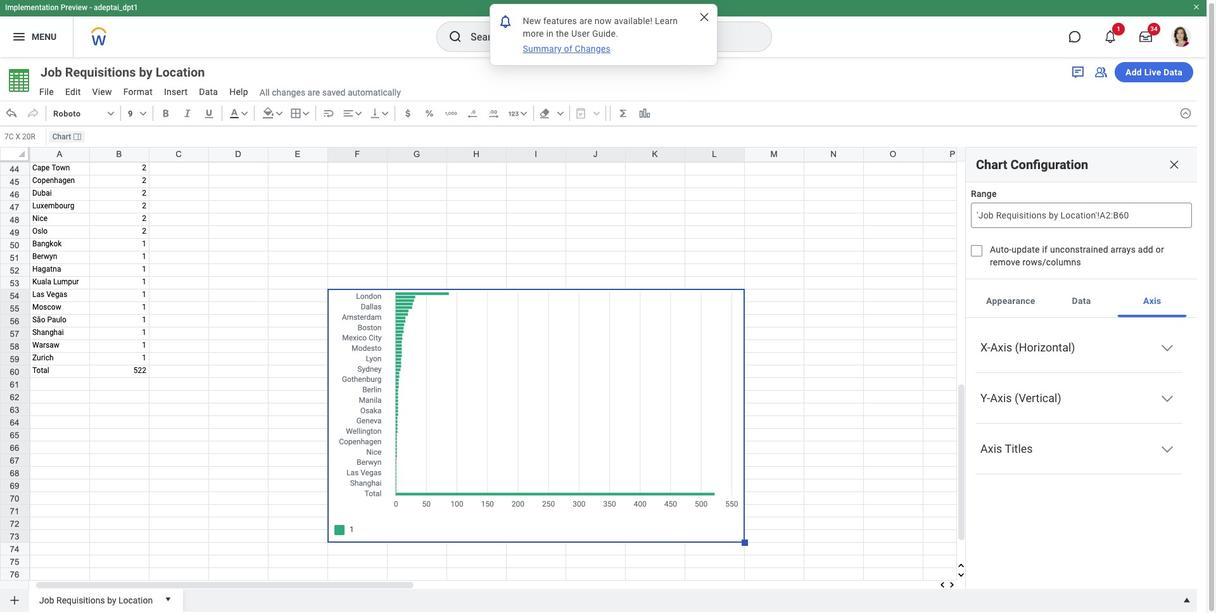 Task type: describe. For each thing, give the bounding box(es) containing it.
available!
[[614, 16, 653, 26]]

toolbar container region
[[0, 101, 1174, 126]]

1 horizontal spatial x image
[[1168, 158, 1181, 171]]

of
[[564, 44, 572, 54]]

job requisitions by location for first job requisitions by location button from the bottom of the page
[[39, 595, 153, 605]]

caret down small image
[[162, 593, 174, 605]]

chevron up circle image
[[1179, 107, 1192, 120]]

adeptai_dpt1
[[94, 3, 138, 12]]

summary of changes link
[[522, 42, 612, 55]]

chevron up image
[[1160, 441, 1175, 457]]

are for changes
[[308, 87, 320, 97]]

view
[[92, 87, 112, 97]]

1
[[1117, 25, 1120, 32]]

x-axis (horizontal) button
[[975, 333, 1182, 372]]

(horizontal)
[[1015, 341, 1075, 354]]

are for features
[[579, 16, 592, 26]]

6 chevron down small image from the left
[[517, 107, 530, 120]]

add footer ws image
[[8, 594, 21, 607]]

by for 2nd job requisitions by location button from the bottom
[[139, 65, 152, 80]]

job requisitions by location for 2nd job requisitions by location button from the bottom
[[41, 65, 205, 80]]

underline image
[[202, 107, 215, 120]]

unconstrained
[[1050, 244, 1108, 255]]

add zero image
[[487, 107, 500, 120]]

chart for chart
[[52, 132, 71, 141]]

add live data button
[[1115, 62, 1193, 82]]

chart button
[[49, 131, 85, 143]]

help
[[229, 87, 248, 97]]

rows/columns
[[1022, 257, 1081, 267]]

34 button
[[1132, 23, 1160, 51]]

3 chevron down small image from the left
[[299, 107, 312, 120]]

changes
[[575, 44, 610, 54]]

format
[[123, 87, 153, 97]]

border all image
[[289, 107, 302, 120]]

y-axis (vertical) button
[[975, 383, 1182, 423]]

data button
[[1047, 284, 1116, 317]]

learn
[[655, 16, 678, 26]]

1 job requisitions by location button from the top
[[34, 63, 228, 81]]

arrays
[[1111, 244, 1136, 255]]

activity stream image
[[1070, 65, 1086, 80]]

all changes are saved automatically button
[[255, 87, 401, 98]]

guide.
[[592, 29, 618, 39]]

insert
[[164, 87, 188, 97]]

chevron down small image inside roboto popup button
[[105, 107, 117, 120]]

9
[[128, 109, 133, 118]]

chart image
[[638, 107, 651, 120]]

justify image
[[11, 29, 27, 44]]

x-axis (horizontal)
[[980, 341, 1075, 354]]

new features are now available! learn more in the user guide. summary of changes
[[523, 16, 680, 54]]

34
[[1150, 25, 1158, 32]]

the
[[556, 29, 569, 39]]

menu banner
[[0, 0, 1207, 57]]

Search Workday  search field
[[471, 23, 745, 51]]

remove
[[990, 257, 1020, 267]]

tabs element
[[966, 284, 1197, 318]]

numbers image
[[507, 107, 520, 120]]

menu
[[32, 31, 57, 42]]

location for first job requisitions by location button from the bottom of the page
[[118, 595, 153, 605]]

changes
[[272, 87, 305, 97]]

titles
[[1005, 442, 1033, 455]]

italics image
[[181, 107, 194, 120]]

inbox large image
[[1139, 30, 1152, 43]]

chevron up image for (vertical)
[[1160, 391, 1175, 406]]

range
[[971, 189, 997, 199]]

axis left (horizontal)
[[990, 341, 1012, 354]]

-
[[89, 3, 92, 12]]

7 chevron down small image from the left
[[554, 107, 567, 120]]

add
[[1138, 244, 1153, 255]]

text wrap image
[[322, 107, 335, 120]]



Task type: vqa. For each thing, say whether or not it's contained in the screenshot.
third chevron up image
yes



Task type: locate. For each thing, give the bounding box(es) containing it.
0 vertical spatial x image
[[698, 11, 710, 23]]

0 vertical spatial location
[[156, 65, 205, 80]]

caret up image
[[1181, 594, 1193, 607]]

data
[[1164, 67, 1182, 77], [199, 87, 218, 97], [1072, 296, 1091, 306]]

close environment banner image
[[1193, 3, 1200, 11]]

job requisitions by location
[[41, 65, 205, 80], [39, 595, 153, 605]]

menu button
[[0, 16, 73, 57]]

all changes are saved automatically
[[260, 87, 401, 97]]

auto-update if unconstrained arrays add or remove rows/columns
[[990, 244, 1164, 267]]

Range text field
[[971, 203, 1192, 228]]

roboto button
[[49, 103, 118, 124]]

chevron up image inside x-axis (horizontal) dropdown button
[[1160, 340, 1175, 355]]

0 vertical spatial job requisitions by location
[[41, 65, 205, 80]]

None text field
[[1, 128, 45, 146]]

0 vertical spatial by
[[139, 65, 152, 80]]

remove zero image
[[466, 107, 479, 120]]

by up menus menu bar
[[139, 65, 152, 80]]

0 vertical spatial requisitions
[[65, 65, 136, 80]]

implementation
[[5, 3, 59, 12]]

2 horizontal spatial data
[[1164, 67, 1182, 77]]

1 vertical spatial by
[[107, 595, 116, 605]]

x image
[[698, 11, 710, 23], [1168, 158, 1181, 171]]

features
[[543, 16, 577, 26]]

chevron up image for (horizontal)
[[1160, 340, 1175, 355]]

appearance button
[[976, 284, 1045, 317]]

x image right learn
[[698, 11, 710, 23]]

search image
[[448, 29, 463, 44]]

update
[[1012, 244, 1040, 255]]

1 horizontal spatial by
[[139, 65, 152, 80]]

profile logan mcneil image
[[1171, 27, 1191, 49]]

requisitions
[[65, 65, 136, 80], [56, 595, 105, 605]]

1 chevron down small image from the left
[[105, 107, 117, 120]]

more
[[523, 29, 544, 39]]

0 horizontal spatial are
[[308, 87, 320, 97]]

9 button
[[124, 103, 150, 124]]

axis down add
[[1143, 296, 1161, 306]]

by
[[139, 65, 152, 80], [107, 595, 116, 605]]

chevron down small image left dollar sign icon
[[379, 107, 391, 120]]

chart down roboto at left top
[[52, 132, 71, 141]]

roboto
[[53, 109, 81, 118]]

chevron down small image
[[105, 107, 117, 120], [273, 107, 285, 120], [299, 107, 312, 120], [352, 107, 365, 120], [379, 107, 391, 120], [517, 107, 530, 120], [554, 107, 567, 120]]

chart configuration
[[976, 157, 1088, 172]]

chevron down small image left 9
[[105, 107, 117, 120]]

axis inside button
[[1143, 296, 1161, 306]]

0 vertical spatial chevron up image
[[1160, 340, 1175, 355]]

auto-
[[990, 244, 1012, 255]]

2 chevron down small image from the left
[[273, 107, 285, 120]]

1 vertical spatial requisitions
[[56, 595, 105, 605]]

data inside "button"
[[1072, 296, 1091, 306]]

in
[[546, 29, 554, 39]]

chevron down small image left border all image
[[273, 107, 285, 120]]

location
[[156, 65, 205, 80], [118, 595, 153, 605]]

menus menu bar
[[33, 83, 255, 103]]

job right 'add footer ws' image
[[39, 595, 54, 605]]

align bottom image
[[368, 107, 381, 120]]

grid
[[0, 0, 1216, 604]]

are left the saved
[[308, 87, 320, 97]]

chevron down small image down the help
[[238, 107, 251, 120]]

chevron down small image left text wrap image
[[299, 107, 312, 120]]

user
[[571, 29, 590, 39]]

new
[[523, 16, 541, 26]]

0 horizontal spatial data
[[199, 87, 218, 97]]

chart for chart configuration
[[976, 157, 1007, 172]]

1 horizontal spatial chart
[[976, 157, 1007, 172]]

0 horizontal spatial by
[[107, 595, 116, 605]]

5 chevron down small image from the left
[[379, 107, 391, 120]]

are inside new features are now available! learn more in the user guide. summary of changes
[[579, 16, 592, 26]]

0 vertical spatial are
[[579, 16, 592, 26]]

1 vertical spatial are
[[308, 87, 320, 97]]

appearance
[[986, 296, 1035, 306]]

0 vertical spatial chart
[[52, 132, 71, 141]]

data inside menus menu bar
[[199, 87, 218, 97]]

are
[[579, 16, 592, 26], [308, 87, 320, 97]]

job for 2nd job requisitions by location button from the bottom
[[41, 65, 62, 80]]

4 chevron down small image from the left
[[352, 107, 365, 120]]

(vertical)
[[1015, 391, 1061, 405]]

edit
[[65, 87, 81, 97]]

2 chevron down small image from the left
[[238, 107, 251, 120]]

axis left titles
[[980, 442, 1002, 455]]

chevron up image down axis button
[[1160, 340, 1175, 355]]

implementation preview -   adeptai_dpt1
[[5, 3, 138, 12]]

chevron down small image right 9
[[137, 107, 149, 120]]

1 vertical spatial job requisitions by location button
[[34, 589, 158, 609]]

location up insert
[[156, 65, 205, 80]]

dialog containing new features are now available! learn more in the user guide.
[[489, 4, 717, 66]]

preview
[[61, 3, 88, 12]]

are inside all changes are saved automatically button
[[308, 87, 320, 97]]

or
[[1156, 244, 1164, 255]]

live
[[1144, 67, 1161, 77]]

eraser image
[[538, 107, 551, 120]]

1 vertical spatial location
[[118, 595, 153, 605]]

tab content element
[[966, 318, 1197, 489]]

2 chevron up image from the top
[[1160, 391, 1175, 406]]

all
[[260, 87, 270, 97]]

configuration
[[1011, 157, 1088, 172]]

saved
[[322, 87, 345, 97]]

y-
[[980, 391, 990, 405]]

percentage image
[[423, 107, 436, 120]]

chevron up image inside y-axis (vertical) dropdown button
[[1160, 391, 1175, 406]]

1 chevron up image from the top
[[1160, 340, 1175, 355]]

bold image
[[159, 107, 172, 120]]

axis titles button
[[975, 434, 1182, 474]]

dollar sign image
[[401, 107, 414, 120]]

notifications large image
[[1104, 30, 1117, 43]]

1 vertical spatial job
[[39, 595, 54, 605]]

chevron up image up chevron up icon
[[1160, 391, 1175, 406]]

x image down chevron up circle image
[[1168, 158, 1181, 171]]

1 horizontal spatial data
[[1072, 296, 1091, 306]]

1 horizontal spatial location
[[156, 65, 205, 80]]

by left the caret down small image
[[107, 595, 116, 605]]

if
[[1042, 244, 1048, 255]]

1 horizontal spatial are
[[579, 16, 592, 26]]

undo l image
[[5, 107, 18, 120]]

0 horizontal spatial location
[[118, 595, 153, 605]]

add live data
[[1125, 67, 1182, 77]]

0 horizontal spatial chart
[[52, 132, 71, 141]]

axis titles
[[980, 442, 1033, 455]]

chevron down small image left eraser image
[[517, 107, 530, 120]]

dialog
[[489, 4, 717, 66]]

chevron down small image inside 9 dropdown button
[[137, 107, 149, 120]]

x-
[[980, 341, 990, 354]]

by for first job requisitions by location button from the bottom of the page
[[107, 595, 116, 605]]

1 vertical spatial chart
[[976, 157, 1007, 172]]

now
[[595, 16, 612, 26]]

0 vertical spatial job
[[41, 65, 62, 80]]

job for first job requisitions by location button from the bottom of the page
[[39, 595, 54, 605]]

are up 'user' in the top of the page
[[579, 16, 592, 26]]

data down 'auto-update if unconstrained arrays add or remove rows/columns'
[[1072, 296, 1091, 306]]

add
[[1125, 67, 1142, 77]]

axis
[[1143, 296, 1161, 306], [990, 341, 1012, 354], [990, 391, 1012, 405], [980, 442, 1002, 455]]

chart up range
[[976, 157, 1007, 172]]

chevron down small image left align bottom icon
[[352, 107, 365, 120]]

0 vertical spatial job requisitions by location button
[[34, 63, 228, 81]]

chevron down small image right eraser image
[[554, 107, 567, 120]]

chevron up image
[[1160, 340, 1175, 355], [1160, 391, 1175, 406]]

chart
[[52, 132, 71, 141], [976, 157, 1007, 172]]

job up file
[[41, 65, 62, 80]]

0 vertical spatial data
[[1164, 67, 1182, 77]]

data inside button
[[1164, 67, 1182, 77]]

1 chevron down small image from the left
[[137, 107, 149, 120]]

1 vertical spatial chevron up image
[[1160, 391, 1175, 406]]

align left image
[[342, 107, 354, 120]]

location for 2nd job requisitions by location button from the bottom
[[156, 65, 205, 80]]

chart inside chart button
[[52, 132, 71, 141]]

2 job requisitions by location button from the top
[[34, 589, 158, 609]]

1 horizontal spatial chevron down small image
[[238, 107, 251, 120]]

data up underline icon
[[199, 87, 218, 97]]

1 vertical spatial x image
[[1168, 158, 1181, 171]]

1 vertical spatial data
[[199, 87, 218, 97]]

autosum image
[[617, 107, 629, 120]]

automatically
[[348, 87, 401, 97]]

axis button
[[1117, 284, 1187, 317]]

thousands comma image
[[444, 107, 457, 120]]

summary
[[523, 44, 562, 54]]

media classroom image
[[1093, 65, 1108, 80]]

job
[[41, 65, 62, 80], [39, 595, 54, 605]]

file
[[39, 87, 54, 97]]

job requisitions by location button
[[34, 63, 228, 81], [34, 589, 158, 609]]

data right live
[[1164, 67, 1182, 77]]

axis left (vertical)
[[990, 391, 1012, 405]]

0 horizontal spatial chevron down small image
[[137, 107, 149, 120]]

location left the caret down small image
[[118, 595, 153, 605]]

y-axis (vertical)
[[980, 391, 1061, 405]]

2 vertical spatial data
[[1072, 296, 1091, 306]]

1 button
[[1096, 23, 1125, 51]]

notifications image
[[497, 14, 513, 29]]

1 vertical spatial job requisitions by location
[[39, 595, 153, 605]]

0 horizontal spatial x image
[[698, 11, 710, 23]]

chevron down small image
[[137, 107, 149, 120], [238, 107, 251, 120]]



